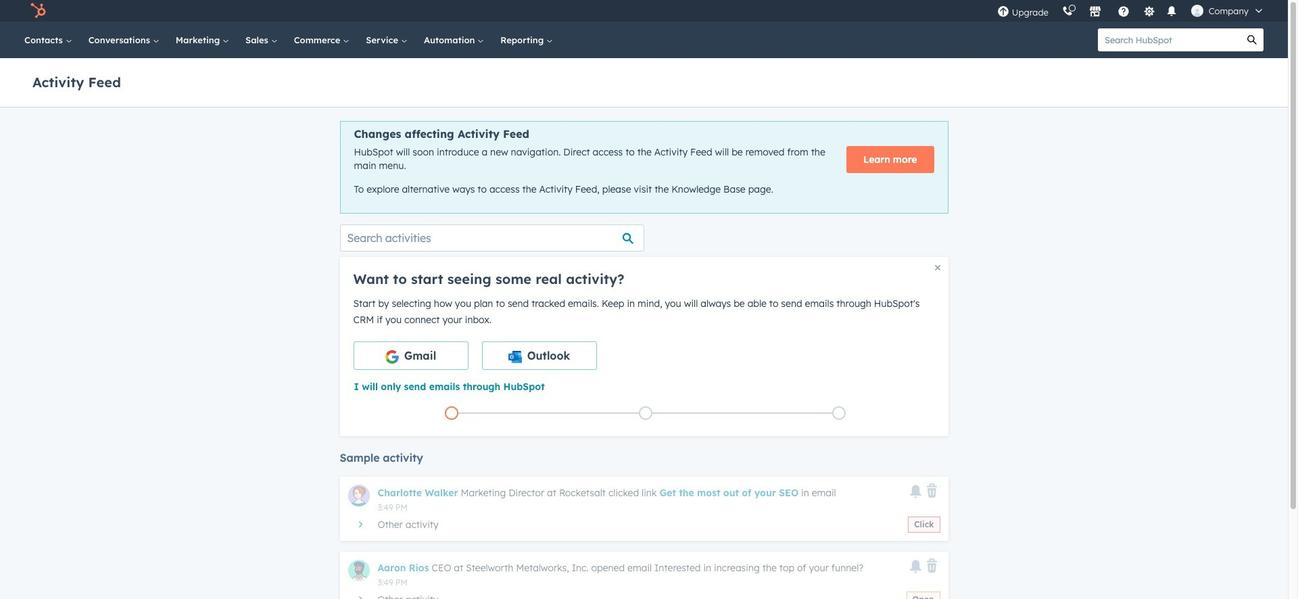 Task type: locate. For each thing, give the bounding box(es) containing it.
list
[[355, 404, 936, 423]]

menu
[[991, 0, 1272, 22]]

marketplaces image
[[1090, 6, 1102, 18]]

None checkbox
[[353, 341, 468, 370], [482, 341, 597, 370], [353, 341, 468, 370], [482, 341, 597, 370]]

onboarding.steps.finalstep.title image
[[836, 410, 843, 418]]



Task type: describe. For each thing, give the bounding box(es) containing it.
Search activities search field
[[340, 224, 644, 251]]

onboarding.steps.sendtrackedemailingmail.title image
[[642, 410, 649, 418]]

close image
[[935, 265, 941, 270]]

jacob simon image
[[1192, 5, 1204, 17]]

Search HubSpot search field
[[1098, 28, 1241, 51]]



Task type: vqa. For each thing, say whether or not it's contained in the screenshot.
Close "image"
yes



